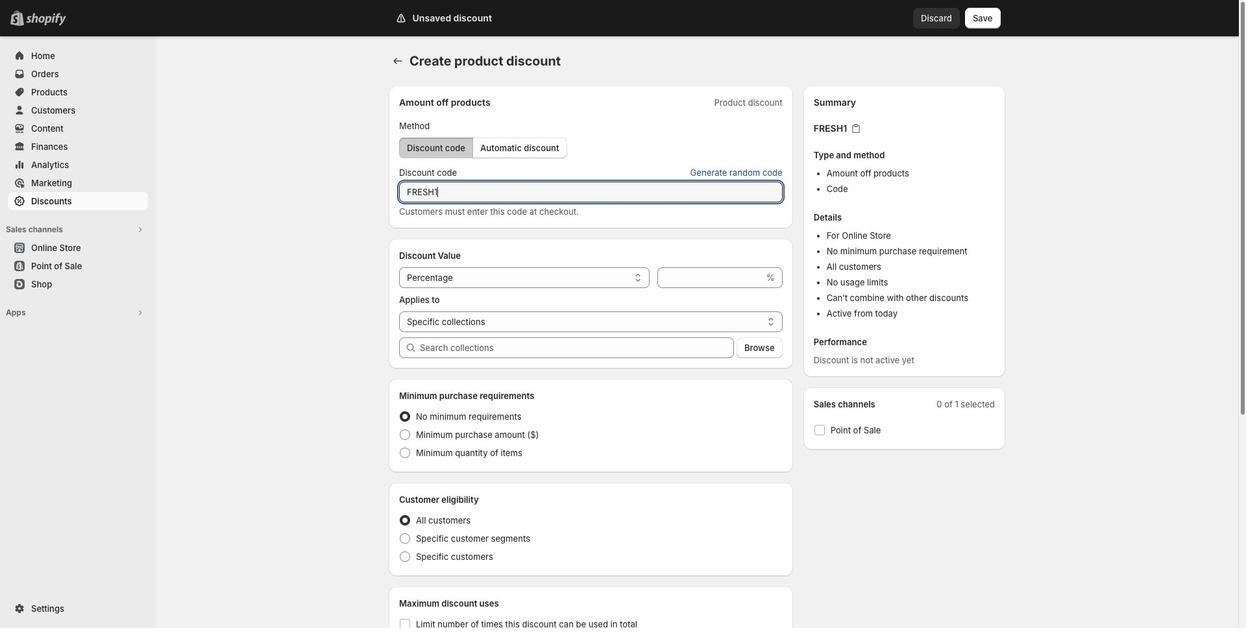 Task type: describe. For each thing, give the bounding box(es) containing it.
shopify image
[[26, 13, 66, 26]]



Task type: vqa. For each thing, say whether or not it's contained in the screenshot.
Export
no



Task type: locate. For each thing, give the bounding box(es) containing it.
Search collections text field
[[420, 338, 734, 358]]

None text field
[[399, 182, 783, 203]]

None text field
[[657, 267, 764, 288]]



